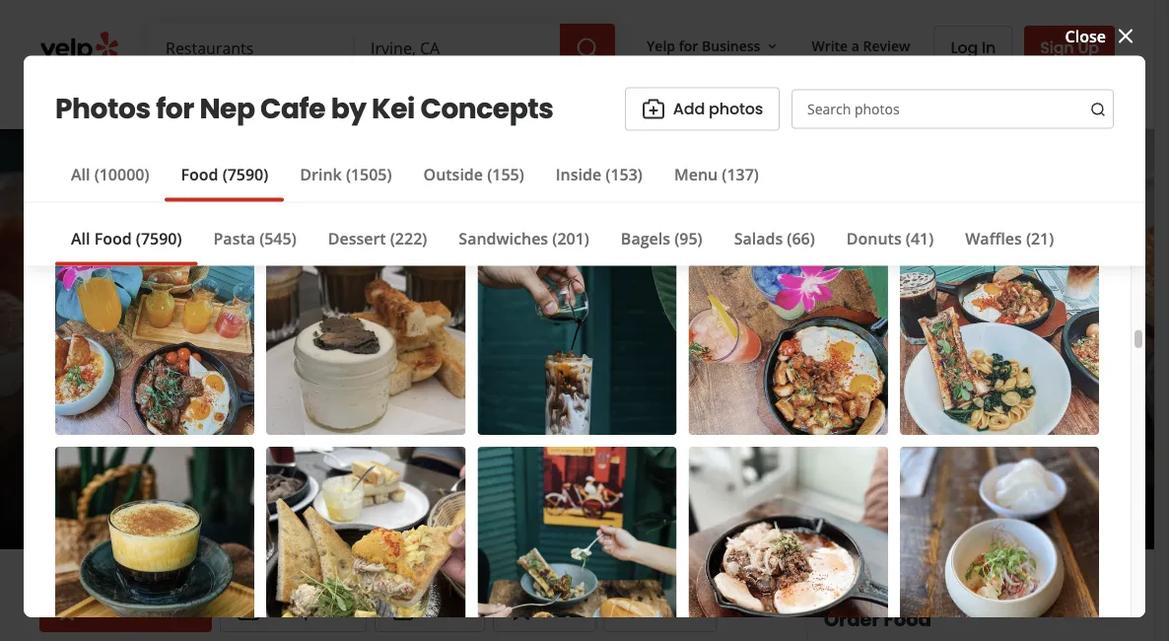Task type: describe. For each thing, give the bounding box(es) containing it.
pasta (545)
[[214, 228, 297, 249]]

1 , from the left
[[485, 451, 490, 473]]

donuts (41)
[[847, 228, 934, 249]]

sandwiches
[[459, 228, 549, 249]]

(66)
[[788, 228, 816, 249]]

hours updated 3 weeks ago
[[398, 486, 609, 508]]

log in link
[[935, 26, 1013, 69]]

0 vertical spatial search image
[[576, 37, 600, 60]]

0 vertical spatial nep
[[200, 89, 255, 128]]

food for order food
[[884, 606, 932, 633]]

yelp for business
[[647, 36, 761, 55]]

1 vertical spatial kei
[[478, 334, 553, 401]]

all
[[955, 475, 974, 498]]

food for all food (7590)
[[94, 228, 132, 249]]

business categories element
[[150, 71, 1116, 128]]

yelp for business button
[[639, 28, 789, 63]]

vietnamese
[[545, 451, 638, 473]]

(95)
[[675, 228, 703, 249]]

share
[[423, 599, 468, 621]]

save button
[[493, 589, 596, 632]]

24 chevron down v2 image for auto services
[[547, 85, 570, 109]]

breakfast & brunch link
[[332, 451, 485, 473]]

services for home services
[[345, 87, 397, 106]]

menu (137)
[[675, 163, 759, 185]]

outside
[[424, 163, 483, 185]]

3:00
[[303, 486, 334, 508]]

drink (1505)
[[300, 163, 392, 185]]

dessert
[[328, 228, 386, 249]]

0 horizontal spatial by
[[331, 89, 367, 128]]

auto services link
[[440, 71, 586, 128]]

drink
[[300, 163, 342, 185]]

(545)
[[260, 228, 297, 249]]

hours
[[398, 486, 444, 508]]

hours
[[652, 489, 686, 506]]

open 8:00 am - 3:00 pm
[[180, 486, 362, 508]]

(153)
[[606, 163, 643, 185]]

review
[[864, 36, 911, 55]]

services for auto services
[[490, 87, 543, 106]]

auto services
[[456, 87, 543, 106]]

ago
[[581, 486, 609, 508]]

brunch
[[428, 451, 485, 473]]

sign up link
[[1025, 26, 1116, 69]]

1 vertical spatial search image
[[1091, 102, 1107, 117]]

0 vertical spatial photos
[[709, 98, 764, 120]]

write a review
[[812, 36, 911, 55]]

(21)
[[1027, 228, 1055, 249]]

add photo
[[268, 599, 350, 621]]

add photos link
[[625, 87, 780, 131]]

0 horizontal spatial kei
[[372, 89, 415, 128]]

4.4 (2,597 reviews)
[[365, 408, 504, 429]]

donuts
[[847, 228, 902, 249]]

(222)
[[390, 228, 427, 249]]

a for review
[[852, 36, 860, 55]]

photos
[[55, 89, 151, 128]]

10k
[[978, 475, 1001, 498]]

yelp
[[647, 36, 676, 55]]

info alert
[[374, 485, 609, 509]]

4.4 star rating image
[[180, 403, 353, 435]]

home services link
[[286, 71, 440, 128]]

photo of nep cafe by kei concepts - fountain valley, ca, us. cheers image
[[1081, 129, 1170, 549]]

write for write a review
[[87, 599, 127, 621]]

updated
[[448, 486, 512, 508]]

24 star v2 image
[[55, 599, 79, 622]]

order food
[[824, 606, 932, 633]]

breakfast
[[332, 451, 408, 473]]

food (7590)
[[181, 163, 269, 185]]

pasta
[[214, 228, 255, 249]]

(201)
[[553, 228, 590, 249]]

up
[[1079, 36, 1100, 58]]

(155)
[[487, 163, 525, 185]]

restaurants link
[[150, 71, 286, 128]]

cafes link
[[494, 451, 536, 473]]

(137)
[[722, 163, 759, 185]]

1 vertical spatial cafe
[[285, 334, 398, 401]]

-
[[293, 486, 298, 508]]

more
[[602, 87, 636, 106]]

3
[[516, 486, 525, 508]]

order
[[824, 606, 880, 633]]

inside (153)
[[556, 163, 643, 185]]

24 close v2 image
[[1115, 24, 1138, 48]]

for for business
[[679, 36, 699, 55]]

&
[[412, 451, 424, 473]]

vietnamese link
[[545, 451, 638, 473]]

photo of nep cafe by kei concepts - fountain valley, ca, us. get your coffee fix! image
[[0, 129, 115, 549]]

8:00
[[229, 486, 260, 508]]

waffles
[[966, 228, 1023, 249]]

(2,597 reviews) link
[[391, 408, 504, 429]]

all for all food (7590)
[[71, 228, 90, 249]]

menu
[[675, 163, 718, 185]]

all food (7590)
[[71, 228, 182, 249]]

write a review link
[[39, 589, 212, 632]]



Task type: vqa. For each thing, say whether or not it's contained in the screenshot.
Order Food's Food
yes



Task type: locate. For each thing, give the bounding box(es) containing it.
kei up (1505)
[[372, 89, 415, 128]]

0 horizontal spatial concepts
[[421, 89, 554, 128]]

1 vertical spatial write
[[87, 599, 127, 621]]

4.4
[[365, 408, 387, 429]]

cafes
[[494, 451, 536, 473]]

sandwiches (201)
[[459, 228, 590, 249]]

None search field
[[150, 24, 620, 71]]

24 chevron down v2 image right 'more' at the top right
[[640, 85, 664, 109]]

all for all (10000)
[[71, 163, 90, 185]]

1 24 chevron down v2 image from the left
[[247, 85, 271, 109]]

0 vertical spatial for
[[679, 36, 699, 55]]

salads
[[735, 228, 783, 249]]

concepts up edit on the right bottom of the page
[[563, 334, 794, 401]]

see inside see all 10k photos link
[[923, 475, 951, 498]]

tab list
[[55, 162, 775, 202], [55, 227, 1071, 266]]

log
[[951, 36, 979, 59]]

sign
[[1041, 36, 1075, 58]]

2 photo of nep cafe by kei concepts - fountain valley, ca, us. image from the left
[[430, 129, 745, 549]]

sign up
[[1041, 36, 1100, 58]]

24 chevron down v2 image for home services
[[401, 85, 425, 109]]

1 vertical spatial by
[[407, 334, 469, 401]]

2 vertical spatial food
[[884, 606, 932, 633]]

0 horizontal spatial services
[[345, 87, 397, 106]]

photo
[[304, 599, 350, 621]]

3 24 chevron down v2 image from the left
[[547, 85, 570, 109]]

food right order
[[884, 606, 932, 633]]

2 all from the top
[[71, 228, 90, 249]]

1 all from the top
[[71, 163, 90, 185]]

0 horizontal spatial write
[[87, 599, 127, 621]]

2 tab list from the top
[[55, 227, 1071, 266]]

1 vertical spatial a
[[131, 599, 142, 621]]

1 horizontal spatial concepts
[[563, 334, 794, 401]]

all left '(10000)'
[[71, 163, 90, 185]]

24 chevron down v2 image for more
[[640, 85, 664, 109]]

2 services from the left
[[490, 87, 543, 106]]

see all 10k photos link
[[890, 463, 1092, 510]]

24 chevron down v2 image
[[247, 85, 271, 109], [401, 85, 425, 109], [547, 85, 570, 109], [640, 85, 664, 109]]

0 vertical spatial food
[[181, 163, 218, 185]]

search image up more link
[[576, 37, 600, 60]]

0 horizontal spatial for
[[156, 89, 194, 128]]

services right auto in the left top of the page
[[490, 87, 543, 106]]

24 camera v2 image
[[237, 599, 260, 622]]

1 vertical spatial food
[[94, 228, 132, 249]]

inside
[[556, 163, 602, 185]]

0 vertical spatial by
[[331, 89, 367, 128]]

kei
[[372, 89, 415, 128], [478, 334, 553, 401]]

nep up 4.4 star rating image
[[180, 334, 275, 401]]

3 photo of nep cafe by kei concepts - fountain valley, ca, us. image from the left
[[745, 129, 1081, 549]]

add for add photo
[[268, 599, 300, 621]]

food up pasta
[[181, 163, 218, 185]]

business
[[702, 36, 761, 55]]

for for nep
[[156, 89, 194, 128]]

photos down business
[[709, 98, 764, 120]]

24 share v2 image
[[392, 599, 415, 622]]

add photos
[[674, 98, 764, 120]]

1 horizontal spatial photos
[[1005, 475, 1059, 498]]

bagels
[[621, 228, 671, 249]]

for right photos
[[156, 89, 194, 128]]

nep
[[200, 89, 255, 128], [180, 334, 275, 401]]

for right the yelp at right top
[[679, 36, 699, 55]]

add right the 24 add photo v2
[[674, 98, 705, 120]]

(7590) down '(10000)'
[[136, 228, 182, 249]]

see for see all 10k photos
[[923, 475, 951, 498]]

write a review
[[87, 599, 196, 621]]

1 horizontal spatial ,
[[536, 451, 541, 473]]

24 add v2 image
[[621, 599, 645, 622]]

1 horizontal spatial a
[[852, 36, 860, 55]]

services right home
[[345, 87, 397, 106]]

cafe up drink
[[260, 89, 326, 128]]

kei up reviews)
[[478, 334, 553, 401]]

edit
[[659, 456, 681, 472]]

1 vertical spatial add
[[268, 599, 300, 621]]

a for review
[[131, 599, 142, 621]]

tab list up (222)
[[55, 162, 775, 202]]

1 vertical spatial nep
[[180, 334, 275, 401]]

0 vertical spatial write
[[812, 36, 849, 55]]

4 24 chevron down v2 image from the left
[[640, 85, 664, 109]]

add inside add photo link
[[268, 599, 300, 621]]

search image
[[576, 37, 600, 60], [1091, 102, 1107, 117]]

dessert (222)
[[328, 228, 427, 249]]

pm
[[338, 486, 362, 508]]

1 horizontal spatial search image
[[1091, 102, 1107, 117]]

24 chevron down v2 image inside restaurants link
[[247, 85, 271, 109]]

0 vertical spatial (7590)
[[223, 163, 269, 185]]

16 claim filled v2 image
[[180, 454, 195, 470]]

, left cafes link
[[485, 451, 490, 473]]

concepts up the outside (155)
[[421, 89, 554, 128]]

24 add photo v2 image
[[642, 97, 666, 121]]

24 chevron down v2 image inside home services "link"
[[401, 85, 425, 109]]

write for write a review
[[812, 36, 849, 55]]

0 horizontal spatial add
[[268, 599, 300, 621]]

all
[[71, 163, 90, 185], [71, 228, 90, 249]]

by up 4.4 (2,597 reviews)
[[407, 334, 469, 401]]

16 chevron down v2 image
[[765, 38, 781, 54]]

add
[[674, 98, 705, 120], [268, 599, 300, 621]]

0 horizontal spatial photos
[[709, 98, 764, 120]]

2 , from the left
[[536, 451, 541, 473]]

1 vertical spatial (7590)
[[136, 228, 182, 249]]

24 chevron down v2 image inside more link
[[640, 85, 664, 109]]

cafe up 4.4
[[285, 334, 398, 401]]

all down all (10000)
[[71, 228, 90, 249]]

0 vertical spatial a
[[852, 36, 860, 55]]

24 chevron down v2 image right restaurants
[[247, 85, 271, 109]]

0 vertical spatial concepts
[[421, 89, 554, 128]]

review
[[146, 599, 196, 621]]

outside (155)
[[424, 163, 525, 185]]

share button
[[375, 589, 485, 632]]

0 horizontal spatial see
[[629, 489, 649, 506]]

search image down up
[[1091, 102, 1107, 117]]

2 horizontal spatial food
[[884, 606, 932, 633]]

photos right 10k
[[1005, 475, 1059, 498]]

edit button
[[650, 453, 689, 476]]

0 horizontal spatial a
[[131, 599, 142, 621]]

home
[[302, 87, 341, 106]]

see hours link
[[620, 486, 694, 510]]

0 horizontal spatial search image
[[576, 37, 600, 60]]

1 services from the left
[[345, 87, 397, 106]]

1 horizontal spatial for
[[679, 36, 699, 55]]

1 horizontal spatial write
[[812, 36, 849, 55]]

1 tab list from the top
[[55, 162, 775, 202]]

see all 10k photos
[[923, 475, 1059, 498]]

1 photo of nep cafe by kei concepts - fountain valley, ca, us. image from the left
[[115, 129, 430, 549]]

1 vertical spatial concepts
[[563, 334, 794, 401]]

follow
[[653, 599, 701, 621]]

services
[[345, 87, 397, 106], [490, 87, 543, 106]]

close button
[[1066, 24, 1138, 48]]

restaurants
[[166, 87, 243, 106]]

photos
[[709, 98, 764, 120], [1005, 475, 1059, 498]]

1 horizontal spatial see
[[923, 475, 951, 498]]

(10000)
[[94, 163, 149, 185]]

0 vertical spatial all
[[71, 163, 90, 185]]

add right 24 camera v2 'icon'
[[268, 599, 300, 621]]

(41)
[[906, 228, 934, 249]]

$$
[[287, 451, 305, 473]]

auto
[[456, 87, 487, 106]]

Search photos text field
[[792, 89, 1115, 129]]

photos for nep cafe by kei concepts
[[55, 89, 554, 128]]

next image
[[1104, 323, 1128, 347]]

salads (66)
[[735, 228, 816, 249]]

1 horizontal spatial kei
[[478, 334, 553, 401]]

tab list containing all food (7590)
[[55, 227, 1071, 266]]

24 chevron down v2 image for restaurants
[[247, 85, 271, 109]]

1 vertical spatial tab list
[[55, 227, 1071, 266]]

more link
[[586, 71, 679, 128]]

breakfast & brunch , cafes , vietnamese
[[332, 451, 638, 473]]

log in
[[951, 36, 997, 59]]

1 horizontal spatial food
[[181, 163, 218, 185]]

1 vertical spatial all
[[71, 228, 90, 249]]

see
[[923, 475, 951, 498], [629, 489, 649, 506]]

(2,597
[[391, 408, 437, 429]]

0 vertical spatial cafe
[[260, 89, 326, 128]]

(7590) up pasta (545)
[[223, 163, 269, 185]]

photo of nep cafe by kei concepts - fountain valley, ca, us. image
[[115, 129, 430, 549], [430, 129, 745, 549], [745, 129, 1081, 549]]

weeks
[[529, 486, 577, 508]]

1 horizontal spatial (7590)
[[223, 163, 269, 185]]

write left review
[[812, 36, 849, 55]]

0 vertical spatial add
[[674, 98, 705, 120]]

food down all (10000)
[[94, 228, 132, 249]]

write right 24 star v2 icon
[[87, 599, 127, 621]]

for inside "button"
[[679, 36, 699, 55]]

24 chevron down v2 image inside auto services link
[[547, 85, 570, 109]]

see inside see hours link
[[629, 489, 649, 506]]

1 vertical spatial for
[[156, 89, 194, 128]]

bagels (95)
[[621, 228, 703, 249]]

0 vertical spatial kei
[[372, 89, 415, 128]]

nep cafe by kei concepts
[[180, 334, 794, 401]]

write a review link
[[804, 28, 919, 63]]

24 chevron down v2 image left auto in the left top of the page
[[401, 85, 425, 109]]

see left the hours
[[629, 489, 649, 506]]

1 horizontal spatial services
[[490, 87, 543, 106]]

services inside "link"
[[345, 87, 397, 106]]

0 horizontal spatial (7590)
[[136, 228, 182, 249]]

1 horizontal spatial by
[[407, 334, 469, 401]]

1 vertical spatial photos
[[1005, 475, 1059, 498]]

open
[[180, 486, 221, 508]]

for
[[679, 36, 699, 55], [156, 89, 194, 128]]

0 horizontal spatial food
[[94, 228, 132, 249]]

waffles (21)
[[966, 228, 1055, 249]]

close
[[1066, 25, 1107, 46]]

see hours
[[629, 489, 686, 506]]

24 save outline v2 image
[[510, 599, 533, 622]]

24 chevron down v2 image right auto services
[[547, 85, 570, 109]]

(1505)
[[346, 163, 392, 185]]

by up drink (1505)
[[331, 89, 367, 128]]

0 vertical spatial tab list
[[55, 162, 775, 202]]

am
[[264, 486, 289, 508]]

all (10000)
[[71, 163, 149, 185]]

tab list down inside
[[55, 227, 1071, 266]]

tab list containing all (10000)
[[55, 162, 775, 202]]

in
[[983, 36, 997, 59]]

1 horizontal spatial add
[[674, 98, 705, 120]]

16 info v2 image
[[374, 488, 390, 504]]

0 horizontal spatial ,
[[485, 451, 490, 473]]

see for see hours
[[629, 489, 649, 506]]

add photo link
[[220, 589, 367, 632]]

, up weeks
[[536, 451, 541, 473]]

reviews)
[[441, 408, 504, 429]]

follow button
[[604, 589, 718, 632]]

home services
[[302, 87, 397, 106]]

concepts
[[421, 89, 554, 128], [563, 334, 794, 401]]

save
[[541, 599, 580, 621]]

see left all
[[923, 475, 951, 498]]

add for add photos
[[674, 98, 705, 120]]

add inside add photos link
[[674, 98, 705, 120]]

nep up food (7590)
[[200, 89, 255, 128]]

2 24 chevron down v2 image from the left
[[401, 85, 425, 109]]



